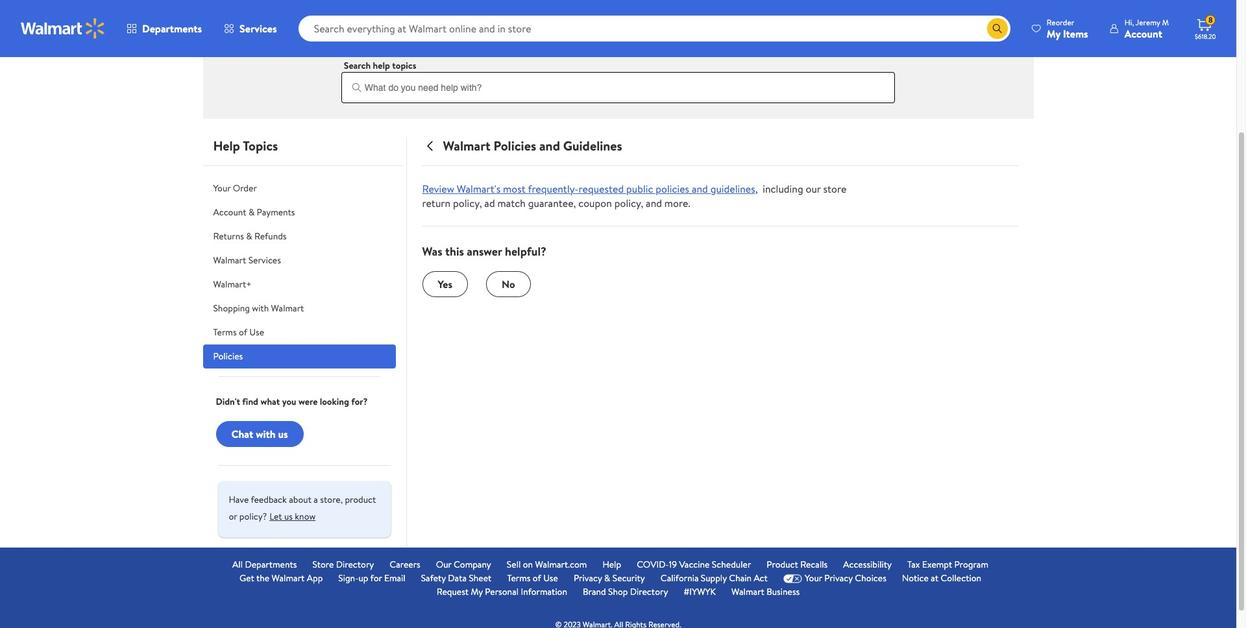 Task type: locate. For each thing, give the bounding box(es) containing it.
terms of use down the shopping
[[213, 326, 264, 339]]

0 vertical spatial account
[[1125, 26, 1163, 41]]

answer
[[467, 243, 502, 260]]

or right edit
[[590, 20, 598, 33]]

hi,
[[1125, 17, 1134, 28]]

0 vertical spatial terms of use
[[213, 326, 264, 339]]

&
[[799, 20, 806, 33], [249, 206, 255, 219], [246, 230, 252, 243], [604, 572, 610, 585]]

your for your privacy choices
[[805, 572, 822, 585]]

covid-
[[637, 558, 669, 571]]

and inside the ,  including our store return policy, ad match guarantee, coupon policy, and more.
[[646, 196, 662, 210]]

with for walmart
[[252, 302, 269, 315]]

policies inside 'link'
[[213, 350, 243, 363]]

your inside your privacy choices link
[[805, 572, 822, 585]]

shopping with walmart link
[[203, 297, 396, 321]]

0 horizontal spatial returns & refunds
[[213, 230, 287, 243]]

1 horizontal spatial help
[[603, 558, 621, 571]]

use
[[249, 326, 264, 339], [543, 572, 558, 585]]

of up information at bottom left
[[533, 572, 541, 585]]

covid-19 vaccine scheduler link
[[637, 558, 751, 572]]

0 horizontal spatial directory
[[336, 558, 374, 571]]

1 horizontal spatial policies
[[494, 137, 536, 154]]

1 vertical spatial returns & refunds link
[[203, 225, 396, 249]]

1 vertical spatial my
[[471, 586, 483, 598]]

0 horizontal spatial policies
[[213, 350, 243, 363]]

privacy down recalls on the right
[[825, 572, 853, 585]]

policies
[[494, 137, 536, 154], [213, 350, 243, 363]]

back image
[[422, 138, 438, 154]]

find
[[242, 395, 258, 408]]

or
[[590, 20, 598, 33], [229, 510, 237, 523]]

1 horizontal spatial returns & refunds link
[[711, 0, 895, 46]]

0 vertical spatial terms
[[213, 326, 237, 339]]

product recalls link
[[767, 558, 828, 572]]

exempt
[[922, 558, 952, 571]]

know
[[295, 510, 316, 523]]

chat with us button
[[216, 421, 304, 447]]

0 vertical spatial use
[[249, 326, 264, 339]]

your order link
[[203, 177, 396, 201]]

What do you need help with? search field
[[341, 72, 895, 103]]

departments
[[142, 21, 202, 36], [245, 558, 297, 571]]

sign-up for email
[[338, 572, 405, 585]]

0 horizontal spatial of
[[239, 326, 247, 339]]

no
[[502, 277, 515, 291]]

terms down sell
[[507, 572, 531, 585]]

1 horizontal spatial refunds
[[808, 20, 840, 33]]

1 horizontal spatial account
[[1125, 26, 1163, 41]]

directory down the security in the bottom of the page
[[630, 586, 668, 598]]

safety data sheet link
[[421, 572, 492, 586]]

on
[[523, 558, 533, 571]]

app
[[307, 572, 323, 585]]

1 vertical spatial or
[[229, 510, 237, 523]]

0 vertical spatial your
[[423, 20, 441, 33]]

1 vertical spatial help
[[603, 558, 621, 571]]

have
[[229, 493, 249, 506]]

return
[[422, 196, 451, 210]]

policies
[[656, 182, 689, 196]]

walmart.com
[[535, 558, 587, 571]]

0 horizontal spatial terms of use link
[[203, 321, 396, 345]]

0 horizontal spatial terms of use
[[213, 326, 264, 339]]

0 vertical spatial us
[[278, 427, 288, 441]]

1 vertical spatial your
[[213, 182, 231, 195]]

1 horizontal spatial your
[[423, 20, 441, 33]]

1 horizontal spatial and
[[646, 196, 662, 210]]

your privacy choices
[[805, 572, 887, 585]]

us inside let us know button
[[284, 510, 293, 523]]

of down the shopping
[[239, 326, 247, 339]]

0 horizontal spatial my
[[471, 586, 483, 598]]

8 $618.20
[[1195, 14, 1216, 41]]

0 vertical spatial help
[[213, 137, 240, 154]]

walmart inside "link"
[[213, 254, 246, 267]]

was this answer helpful?
[[422, 243, 547, 260]]

and right more. at the right
[[692, 182, 708, 196]]

chain
[[729, 572, 752, 585]]

0 horizontal spatial or
[[229, 510, 237, 523]]

1 vertical spatial returns
[[213, 230, 244, 243]]

1 horizontal spatial privacy
[[825, 572, 853, 585]]

1 vertical spatial terms of use
[[507, 572, 558, 585]]

0 vertical spatial of
[[239, 326, 247, 339]]

walmart inside tax exempt program get the walmart app
[[272, 572, 305, 585]]

recalls
[[800, 558, 828, 571]]

Walmart Site-Wide search field
[[298, 16, 1011, 42]]

terms of use link down shopping with walmart
[[203, 321, 396, 345]]

0 horizontal spatial returns
[[213, 230, 244, 243]]

1 horizontal spatial of
[[533, 572, 541, 585]]

1 horizontal spatial departments
[[245, 558, 297, 571]]

terms of use
[[213, 326, 264, 339], [507, 572, 558, 585]]

privacy choices icon image
[[783, 574, 802, 583]]

privacy & security
[[574, 572, 645, 585]]

order right track
[[443, 20, 467, 33]]

walmart+
[[213, 278, 252, 291]]

1 vertical spatial policies
[[213, 350, 243, 363]]

1 horizontal spatial order
[[443, 20, 467, 33]]

help
[[213, 137, 240, 154], [603, 558, 621, 571]]

returns
[[767, 20, 797, 33], [213, 230, 244, 243]]

returns & refunds
[[767, 20, 840, 33], [213, 230, 287, 243]]

sign-up for email link
[[338, 572, 405, 586]]

notice at collection link
[[902, 572, 982, 586]]

your
[[423, 20, 441, 33], [213, 182, 231, 195], [805, 572, 822, 585]]

privacy up brand
[[574, 572, 602, 585]]

my down sheet
[[471, 586, 483, 598]]

and left guidelines
[[539, 137, 560, 154]]

your up the account & payments
[[213, 182, 231, 195]]

0 horizontal spatial privacy
[[574, 572, 602, 585]]

1 privacy from the left
[[574, 572, 602, 585]]

directory up sign-
[[336, 558, 374, 571]]

0 horizontal spatial policy,
[[453, 196, 482, 210]]

1 vertical spatial refunds
[[254, 230, 287, 243]]

email
[[384, 572, 405, 585]]

store directory link
[[313, 558, 374, 572]]

0 horizontal spatial order
[[233, 182, 257, 195]]

returns & refunds link
[[711, 0, 895, 46], [203, 225, 396, 249]]

1 vertical spatial with
[[256, 427, 276, 441]]

order up the account & payments
[[233, 182, 257, 195]]

your down recalls on the right
[[805, 572, 822, 585]]

services
[[240, 21, 277, 36], [248, 254, 281, 267]]

didn't find what you were looking for?
[[216, 395, 368, 408]]

2 horizontal spatial and
[[692, 182, 708, 196]]

or down have
[[229, 510, 237, 523]]

walmart+ link
[[203, 273, 396, 297]]

walmart business
[[732, 586, 800, 598]]

frequently-
[[528, 182, 579, 196]]

1 horizontal spatial directory
[[630, 586, 668, 598]]

1 vertical spatial us
[[284, 510, 293, 523]]

my inside reorder my items
[[1047, 26, 1061, 41]]

2 horizontal spatial order
[[641, 20, 665, 33]]

yes
[[438, 277, 452, 291]]

1 horizontal spatial terms
[[507, 572, 531, 585]]

account left $618.20
[[1125, 26, 1163, 41]]

account & payments
[[213, 206, 295, 219]]

1 horizontal spatial policy,
[[615, 196, 643, 210]]

$618.20
[[1195, 32, 1216, 41]]

track your order
[[400, 20, 467, 33]]

0 horizontal spatial your
[[213, 182, 231, 195]]

track
[[400, 20, 421, 33]]

1 vertical spatial use
[[543, 572, 558, 585]]

and
[[539, 137, 560, 154], [692, 182, 708, 196], [646, 196, 662, 210]]

with right the shopping
[[252, 302, 269, 315]]

0 horizontal spatial departments
[[142, 21, 202, 36]]

0 horizontal spatial returns & refunds link
[[203, 225, 396, 249]]

1 horizontal spatial terms of use link
[[507, 572, 558, 586]]

brand shop directory
[[583, 586, 668, 598]]

with inside button
[[256, 427, 276, 441]]

search
[[344, 59, 371, 72]]

2 horizontal spatial your
[[805, 572, 822, 585]]

0 vertical spatial departments
[[142, 21, 202, 36]]

business
[[767, 586, 800, 598]]

walmart down chain
[[732, 586, 765, 598]]

2 policy, from the left
[[615, 196, 643, 210]]

with right chat at the bottom
[[256, 427, 276, 441]]

services inside "link"
[[248, 254, 281, 267]]

match
[[498, 196, 526, 210]]

walmart image
[[21, 18, 105, 39]]

help left topics at the left of page
[[213, 137, 240, 154]]

my left the items
[[1047, 26, 1061, 41]]

coupon
[[579, 196, 612, 210]]

us down you
[[278, 427, 288, 441]]

your privacy choices link
[[783, 572, 887, 586]]

terms of use link
[[203, 321, 396, 345], [507, 572, 558, 586]]

your inside your order link
[[213, 182, 231, 195]]

request
[[437, 586, 469, 598]]

2 vertical spatial your
[[805, 572, 822, 585]]

0 vertical spatial with
[[252, 302, 269, 315]]

you
[[282, 395, 296, 408]]

guidelines
[[711, 182, 755, 196]]

terms down the shopping
[[213, 326, 237, 339]]

1 horizontal spatial use
[[543, 572, 558, 585]]

use down shopping with walmart
[[249, 326, 264, 339]]

use down 'sell on walmart.com' on the bottom of page
[[543, 572, 558, 585]]

0 horizontal spatial help
[[213, 137, 240, 154]]

with
[[252, 302, 269, 315], [256, 427, 276, 441]]

account down your order
[[213, 206, 246, 219]]

for
[[370, 572, 382, 585]]

us right let
[[284, 510, 293, 523]]

1 horizontal spatial my
[[1047, 26, 1061, 41]]

services inside popup button
[[240, 21, 277, 36]]

your right track
[[423, 20, 441, 33]]

0 vertical spatial my
[[1047, 26, 1061, 41]]

policy, left ad
[[453, 196, 482, 210]]

up
[[359, 572, 368, 585]]

1 policy, from the left
[[453, 196, 482, 210]]

reorder my items
[[1047, 17, 1088, 41]]

vaccine
[[679, 558, 710, 571]]

1 vertical spatial account
[[213, 206, 246, 219]]

terms of use link down on
[[507, 572, 558, 586]]

help for help link
[[603, 558, 621, 571]]

policies up most
[[494, 137, 536, 154]]

0 vertical spatial refunds
[[808, 20, 840, 33]]

0 vertical spatial returns & refunds
[[767, 20, 840, 33]]

0 vertical spatial services
[[240, 21, 277, 36]]

,  including
[[755, 182, 803, 196]]

program
[[955, 558, 989, 571]]

help up the privacy & security
[[603, 558, 621, 571]]

order right an
[[641, 20, 665, 33]]

2 privacy from the left
[[825, 572, 853, 585]]

1 horizontal spatial or
[[590, 20, 598, 33]]

topics
[[243, 137, 278, 154]]

walmart right the back image
[[443, 137, 491, 154]]

0 vertical spatial returns
[[767, 20, 797, 33]]

policies up didn't
[[213, 350, 243, 363]]

and left more. at the right
[[646, 196, 662, 210]]

1 vertical spatial services
[[248, 254, 281, 267]]

policy, right coupon
[[615, 196, 643, 210]]

0 horizontal spatial use
[[249, 326, 264, 339]]

walmart up walmart+
[[213, 254, 246, 267]]

track your order link
[[341, 0, 526, 46]]

walmart's
[[457, 182, 501, 196]]

terms of use down on
[[507, 572, 558, 585]]

walmart right the
[[272, 572, 305, 585]]

supply
[[701, 572, 727, 585]]

1 horizontal spatial terms of use
[[507, 572, 558, 585]]

act
[[754, 572, 768, 585]]



Task type: describe. For each thing, give the bounding box(es) containing it.
walmart for walmart services
[[213, 254, 246, 267]]

product
[[767, 558, 798, 571]]

sell on walmart.com link
[[507, 558, 587, 572]]

review walmart's most frequently-requested public policies and guidelines link
[[422, 182, 755, 196]]

about
[[289, 493, 312, 506]]

departments button
[[116, 13, 213, 44]]

ad
[[484, 196, 495, 210]]

1 horizontal spatial returns & refunds
[[767, 20, 840, 33]]

california supply chain act link
[[661, 572, 768, 586]]

reorder
[[1047, 17, 1075, 28]]

public
[[626, 182, 653, 196]]

product recalls
[[767, 558, 828, 571]]

security
[[613, 572, 645, 585]]

scheduler
[[712, 558, 751, 571]]

review walmart's most frequently-requested public policies and guidelines
[[422, 182, 755, 196]]

services button
[[213, 13, 288, 44]]

more.
[[665, 196, 690, 210]]

careers
[[390, 558, 420, 571]]

safety data sheet
[[421, 572, 492, 585]]

edit
[[572, 20, 588, 33]]

policy?
[[239, 510, 267, 523]]

all departments link
[[232, 558, 297, 572]]

our company link
[[436, 558, 491, 572]]

data
[[448, 572, 467, 585]]

walmart for walmart business
[[732, 586, 765, 598]]

store
[[313, 558, 334, 571]]

search help topics
[[344, 59, 416, 72]]

looking
[[320, 395, 349, 408]]

let us know link
[[270, 506, 316, 527]]

no button
[[486, 271, 531, 297]]

0 vertical spatial terms of use link
[[203, 321, 396, 345]]

terms of use inside terms of use link
[[213, 326, 264, 339]]

0 vertical spatial returns & refunds link
[[711, 0, 895, 46]]

1 vertical spatial of
[[533, 572, 541, 585]]

an
[[630, 20, 639, 33]]

tax
[[908, 558, 920, 571]]

company
[[454, 558, 491, 571]]

brand shop directory link
[[583, 586, 668, 599]]

my inside notice at collection request my personal information
[[471, 586, 483, 598]]

0 vertical spatial or
[[590, 20, 598, 33]]

walmart down 'walmart+' link
[[271, 302, 304, 315]]

or inside have feedback about a store, product or policy?
[[229, 510, 237, 523]]

us inside chat with us button
[[278, 427, 288, 441]]

our company
[[436, 558, 491, 571]]

1 vertical spatial directory
[[630, 586, 668, 598]]

let us know button
[[270, 506, 316, 527]]

edit or cancel an order link
[[526, 0, 711, 46]]

account inside hi, jeremy m account
[[1125, 26, 1163, 41]]

1 vertical spatial returns & refunds
[[213, 230, 287, 243]]

all departments
[[232, 558, 297, 571]]

0 vertical spatial policies
[[494, 137, 536, 154]]

choices
[[855, 572, 887, 585]]

sign-
[[338, 572, 359, 585]]

all
[[232, 558, 243, 571]]

privacy & security link
[[574, 572, 645, 586]]

1 vertical spatial departments
[[245, 558, 297, 571]]

get
[[239, 572, 254, 585]]

cancel
[[600, 20, 628, 33]]

help for help topics
[[213, 137, 240, 154]]

,  including our store return policy, ad match guarantee, coupon policy, and more.
[[422, 182, 847, 210]]

didn't
[[216, 395, 240, 408]]

payments
[[257, 206, 295, 219]]

guarantee,
[[528, 196, 576, 210]]

get the walmart app link
[[239, 572, 323, 586]]

0 vertical spatial directory
[[336, 558, 374, 571]]

store directory
[[313, 558, 374, 571]]

0 horizontal spatial refunds
[[254, 230, 287, 243]]

have feedback about a store, product or policy?
[[229, 493, 376, 523]]

our
[[436, 558, 452, 571]]

topics
[[392, 59, 416, 72]]

walmart services link
[[203, 249, 396, 273]]

sheet
[[469, 572, 492, 585]]

walmart for walmart policies and guidelines
[[443, 137, 491, 154]]

request my personal information link
[[437, 586, 567, 599]]

departments inside popup button
[[142, 21, 202, 36]]

store
[[823, 182, 847, 196]]

tax exempt program link
[[908, 558, 989, 572]]

your for your order
[[213, 182, 231, 195]]

california
[[661, 572, 699, 585]]

0 horizontal spatial account
[[213, 206, 246, 219]]

careers link
[[390, 558, 420, 572]]

1 vertical spatial terms of use link
[[507, 572, 558, 586]]

items
[[1063, 26, 1088, 41]]

walmart business link
[[732, 586, 800, 599]]

this
[[445, 243, 464, 260]]

search icon image
[[992, 23, 1003, 34]]

sell on walmart.com
[[507, 558, 587, 571]]

at
[[931, 572, 939, 585]]

19
[[669, 558, 677, 571]]

#iywyk
[[684, 586, 716, 598]]

shopping with walmart
[[213, 302, 304, 315]]

help link
[[603, 558, 621, 572]]

guidelines
[[563, 137, 622, 154]]

jeremy
[[1136, 17, 1160, 28]]

were
[[299, 395, 318, 408]]

1 horizontal spatial returns
[[767, 20, 797, 33]]

with for us
[[256, 427, 276, 441]]

covid-19 vaccine scheduler
[[637, 558, 751, 571]]

Search help topics search field
[[341, 59, 895, 103]]

information
[[521, 586, 567, 598]]

let us know
[[270, 510, 316, 523]]

0 horizontal spatial and
[[539, 137, 560, 154]]

our
[[806, 182, 821, 196]]

your inside "track your order" link
[[423, 20, 441, 33]]

feedback
[[251, 493, 287, 506]]

brand
[[583, 586, 606, 598]]

hi, jeremy m account
[[1125, 17, 1169, 41]]

accessibility
[[843, 558, 892, 571]]

walmart services
[[213, 254, 281, 267]]

Search search field
[[298, 16, 1011, 42]]

0 horizontal spatial terms
[[213, 326, 237, 339]]

yes button
[[422, 271, 468, 297]]

1 vertical spatial terms
[[507, 572, 531, 585]]



Task type: vqa. For each thing, say whether or not it's contained in the screenshot.
Review Your Options
no



